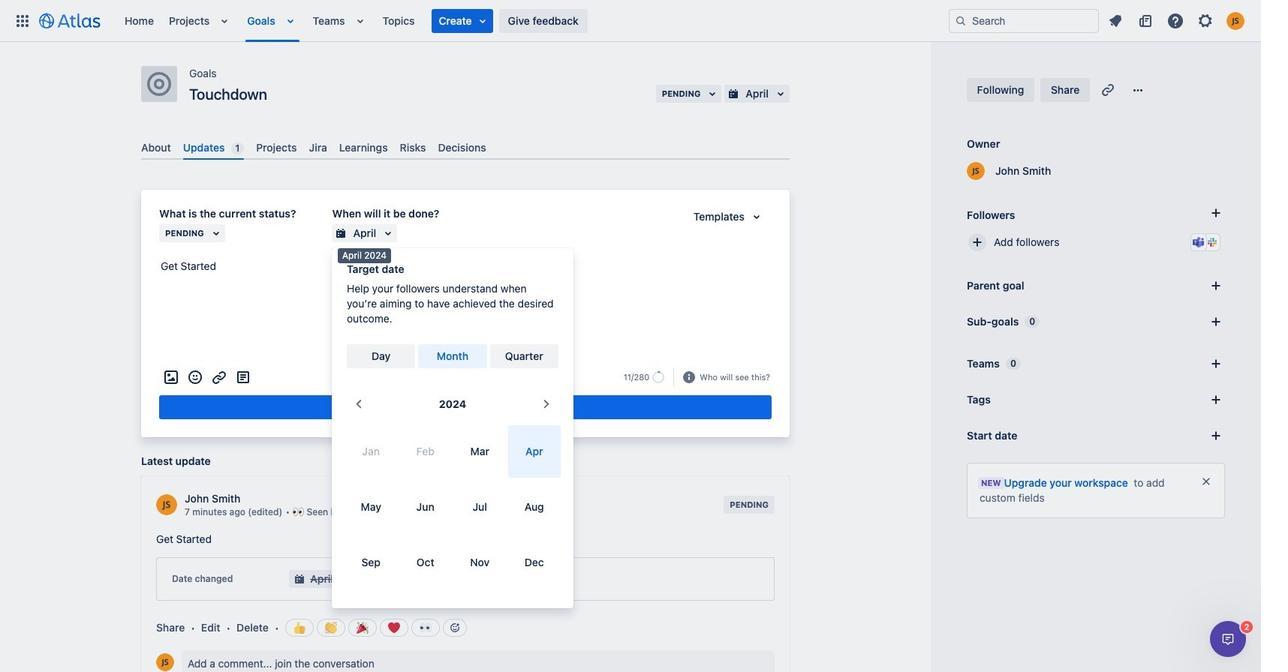 Task type: describe. For each thing, give the bounding box(es) containing it.
msteams logo showing  channels are connected to this goal image
[[1193, 237, 1205, 249]]

:eyes: image
[[420, 623, 432, 635]]

see previous year image
[[350, 396, 368, 414]]

Main content area, start typing to enter text. text field
[[159, 258, 772, 281]]

slack logo showing nan channels are connected to this goal image
[[1207, 237, 1219, 249]]

:eyes: image
[[420, 623, 432, 635]]

add follower image
[[969, 234, 987, 252]]

1 horizontal spatial list
[[1103, 9, 1253, 33]]

insert emoji image
[[186, 369, 204, 387]]

list item inside list
[[432, 9, 493, 33]]

0 horizontal spatial list
[[117, 0, 949, 42]]



Task type: locate. For each thing, give the bounding box(es) containing it.
list item
[[216, 0, 237, 42], [281, 0, 302, 42], [351, 0, 372, 42], [432, 9, 493, 33]]

:heart: image
[[388, 623, 400, 635], [388, 623, 400, 635]]

add a follower image
[[1208, 204, 1226, 222]]

:thumbsup: image
[[293, 623, 305, 635]]

tab list
[[135, 135, 796, 160]]

close banner image
[[1201, 476, 1213, 488]]

top element
[[9, 0, 949, 42]]

list
[[117, 0, 949, 42], [1103, 9, 1253, 33]]

see next year image
[[538, 396, 556, 414]]

add files, videos, or images image
[[162, 369, 180, 387]]

:thumbsup: image
[[293, 623, 305, 635]]

:clap: image
[[325, 623, 337, 635], [325, 623, 337, 635]]

dialog
[[1211, 622, 1247, 658]]

:tada: image
[[356, 623, 368, 635], [356, 623, 368, 635]]

help image
[[1167, 12, 1185, 30]]

insert link image
[[210, 369, 228, 387]]

None search field
[[949, 9, 1100, 33]]

search image
[[955, 15, 967, 27]]

tooltip
[[338, 249, 391, 263]]

banner
[[0, 0, 1262, 42]]

Search field
[[949, 9, 1100, 33]]

goal icon image
[[147, 72, 171, 96]]



Task type: vqa. For each thing, say whether or not it's contained in the screenshot.
list item
yes



